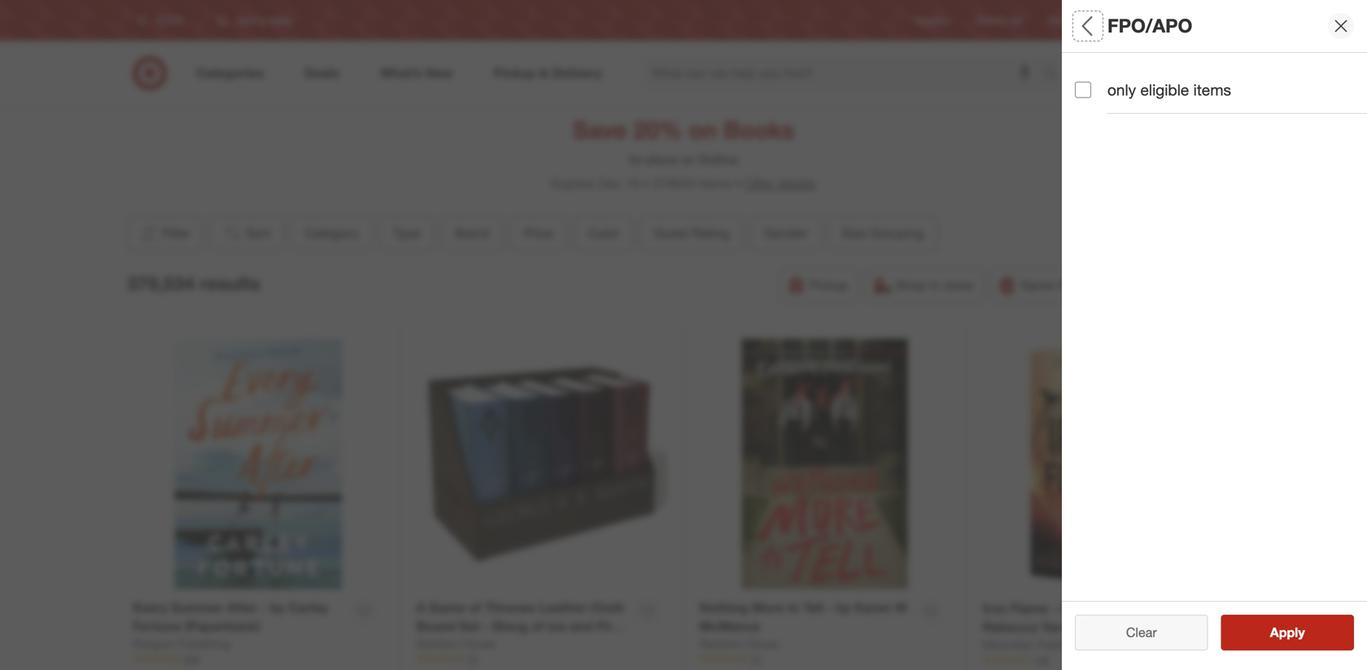 Task type: locate. For each thing, give the bounding box(es) containing it.
0 horizontal spatial items
[[700, 176, 732, 191]]

or
[[682, 152, 695, 167]]

2 random from the left
[[700, 637, 743, 651]]

shop in store
[[896, 278, 974, 294]]

expires dec 16
[[552, 176, 640, 191]]

1 random house from the left
[[416, 637, 496, 651]]

0 vertical spatial items
[[1194, 81, 1232, 99]]

random house down set at the bottom left
[[416, 637, 496, 651]]

16
[[626, 176, 640, 191]]

items down online
[[700, 176, 732, 191]]

0 horizontal spatial color
[[588, 226, 620, 241]]

- right after in the left of the page
[[261, 600, 266, 616]]

0 vertical spatial results
[[200, 272, 260, 295]]

by up media
[[416, 638, 431, 653]]

results for see results
[[1280, 625, 1322, 641]]

items inside fpo/apo dialog
[[1194, 81, 1232, 99]]

only eligible items
[[1108, 81, 1232, 99]]

r
[[484, 638, 493, 653], [497, 638, 506, 653]]

0 horizontal spatial color button
[[574, 216, 633, 252]]

results right see
[[1280, 625, 1322, 641]]

2 house from the left
[[746, 637, 779, 651]]

0 horizontal spatial random
[[416, 637, 460, 651]]

only
[[1108, 81, 1136, 99]]

price button
[[510, 216, 568, 252]]

by left karen
[[837, 600, 851, 616]]

0 horizontal spatial r
[[484, 638, 493, 653]]

0 vertical spatial color
[[1075, 114, 1115, 132]]

nothing more to tell - by karen m mcmanus image
[[700, 339, 950, 590]]

r up product)
[[484, 638, 493, 653]]

200
[[184, 653, 200, 666]]

What can we help you find? suggestions appear below search field
[[642, 55, 1048, 91]]

random house down mcmanus
[[700, 637, 779, 651]]

- inside a game of thrones leather-cloth boxed set - (song of ice and fire) by  george r r martin (mixed media product)
[[483, 619, 489, 635]]

r down (song
[[497, 638, 506, 653]]

redcard link
[[1049, 13, 1088, 27]]

0 vertical spatial color button
[[1075, 97, 1367, 154]]

rating
[[692, 226, 730, 241]]

all filters
[[1075, 14, 1153, 37]]

weekly ad
[[976, 14, 1023, 26]]

2 clear from the left
[[1126, 625, 1157, 641]]

of up set at the bottom left
[[469, 600, 481, 616]]

1 horizontal spatial random house
[[700, 637, 779, 651]]

1 horizontal spatial of
[[532, 619, 544, 635]]

circle
[[1143, 14, 1168, 26]]

same day delivery button
[[991, 268, 1142, 304]]

expires
[[552, 176, 595, 191]]

fire)
[[597, 619, 624, 635]]

pickup button
[[779, 268, 859, 304]]

nothing more to tell - by karen m mcmanus link
[[700, 599, 912, 636]]

see results button
[[1221, 615, 1354, 651]]

thrones
[[485, 600, 536, 616]]

1 house from the left
[[463, 637, 496, 651]]

random for a game of thrones leather-cloth boxed set - (song of ice and fire) by  george r r martin (mixed media product)
[[416, 637, 460, 651]]

a game of thrones leather-cloth boxed set - (song of ice and fire) by  george r r martin (mixed media product) link
[[416, 599, 629, 671]]

1 vertical spatial color button
[[574, 216, 633, 252]]

every summer after - by carley fortune (paperback)
[[133, 600, 328, 635]]

to
[[788, 600, 800, 616]]

by left the carley on the left of page
[[270, 600, 285, 616]]

by inside a game of thrones leather-cloth boxed set - (song of ice and fire) by  george r r martin (mixed media product)
[[416, 638, 431, 653]]

1 horizontal spatial random
[[700, 637, 743, 651]]

results
[[200, 272, 260, 295], [1280, 625, 1322, 641]]

of left ice
[[532, 619, 544, 635]]

random house link down mcmanus
[[700, 636, 779, 653]]

delivery
[[1084, 278, 1131, 294]]

store right in
[[944, 278, 974, 294]]

clear all
[[1118, 625, 1165, 641]]

house for mcmanus
[[746, 637, 779, 651]]

publishers
[[1038, 638, 1091, 652]]

macmillan
[[983, 638, 1035, 652]]

1 r from the left
[[484, 638, 493, 653]]

clear inside button
[[1126, 625, 1157, 641]]

0 horizontal spatial results
[[200, 272, 260, 295]]

category button
[[291, 216, 373, 252]]

dec
[[599, 176, 622, 191]]

(mixed
[[554, 638, 595, 653]]

more
[[752, 600, 784, 616]]

1 horizontal spatial house
[[746, 637, 779, 651]]

a game of thrones leather-cloth boxed set - (song of ice and fire) by  george r r martin (mixed media product)
[[416, 600, 625, 671]]

random house link for mcmanus
[[700, 636, 779, 653]]

guest rating button
[[640, 216, 744, 252]]

iron flame - (empyrean) - by rebecca yarros (hardcover) image
[[983, 339, 1234, 591]]

size
[[842, 226, 867, 241]]

2 random house from the left
[[700, 637, 779, 651]]

1 vertical spatial results
[[1280, 625, 1322, 641]]

1 vertical spatial color
[[588, 226, 620, 241]]

house
[[463, 637, 496, 651], [746, 637, 779, 651]]

- right the tell
[[828, 600, 833, 616]]

in-
[[629, 152, 646, 167]]

2 random house link from the left
[[700, 636, 779, 653]]

random house link down set at the bottom left
[[416, 636, 496, 653]]

10 link
[[700, 653, 950, 667]]

- right set at the bottom left
[[483, 619, 489, 635]]

karen
[[855, 600, 892, 616]]

- up clear all
[[1135, 601, 1140, 617]]

results down sort button
[[200, 272, 260, 295]]

0 horizontal spatial store
[[646, 152, 678, 167]]

type button
[[379, 216, 435, 252]]

0 vertical spatial store
[[646, 152, 678, 167]]

73 link
[[416, 653, 667, 667]]

brand
[[455, 226, 490, 241]]

house up 10
[[746, 637, 779, 651]]

every summer after - by carley fortune (paperback) image
[[133, 339, 384, 590]]

1 horizontal spatial r
[[497, 638, 506, 653]]

color down dec
[[588, 226, 620, 241]]

color
[[1075, 114, 1115, 132], [588, 226, 620, 241]]

random down boxed
[[416, 637, 460, 651]]

146 link
[[983, 653, 1234, 668]]

store inside save 20% on books in-store or online
[[646, 152, 678, 167]]

1 horizontal spatial random house link
[[700, 636, 779, 653]]

1 horizontal spatial items
[[1194, 81, 1232, 99]]

on
[[689, 116, 717, 144]]

- up yarros
[[1052, 601, 1058, 617]]

200 link
[[133, 653, 384, 667]]

0 horizontal spatial random house
[[416, 637, 496, 651]]

random for nothing more to tell - by karen m mcmanus
[[700, 637, 743, 651]]

apply
[[1270, 625, 1305, 641]]

random down mcmanus
[[700, 637, 743, 651]]

1 vertical spatial store
[[944, 278, 974, 294]]

color down only eligible items checkbox on the top of the page
[[1075, 114, 1115, 132]]

random house link
[[416, 636, 496, 653], [700, 636, 779, 653]]

0 horizontal spatial house
[[463, 637, 496, 651]]

filter
[[162, 226, 191, 241]]

house up 73
[[463, 637, 496, 651]]

boxed
[[416, 619, 456, 635]]

1 random from the left
[[416, 637, 460, 651]]

1 random house link from the left
[[416, 636, 496, 653]]

items right eligible
[[1194, 81, 1232, 99]]

media
[[416, 656, 454, 671]]

macmillan publishers
[[983, 638, 1091, 652]]

game
[[429, 600, 466, 616]]

shop in store button
[[866, 268, 984, 304]]

store left or on the top of the page
[[646, 152, 678, 167]]

by
[[270, 600, 285, 616], [837, 600, 851, 616], [1144, 601, 1159, 617], [416, 638, 431, 653]]

by inside iron flame - (empyrean) - by rebecca yarros (hardcover)
[[1144, 601, 1159, 617]]

0 horizontal spatial random house link
[[416, 636, 496, 653]]

store
[[646, 152, 678, 167], [944, 278, 974, 294]]

see results
[[1253, 625, 1322, 641]]

all
[[1075, 14, 1098, 37]]

0 horizontal spatial of
[[469, 600, 481, 616]]

clear
[[1118, 625, 1149, 641], [1126, 625, 1157, 641]]

1 horizontal spatial store
[[944, 278, 974, 294]]

1 vertical spatial of
[[532, 619, 544, 635]]

set
[[459, 619, 480, 635]]

146
[[1033, 654, 1050, 666]]

eligible
[[1141, 81, 1189, 99]]

nothing
[[700, 600, 748, 616]]

20%
[[634, 116, 682, 144]]

iron flame - (empyrean) - by rebecca yarros (hardcover)
[[983, 601, 1159, 636]]

all filters dialog
[[1062, 0, 1367, 671]]

10
[[750, 653, 761, 666]]

results inside button
[[1280, 625, 1322, 641]]

penguin publishing
[[133, 637, 231, 651]]

73
[[467, 653, 478, 666]]

(paperback)
[[185, 619, 260, 635]]

cloth
[[592, 600, 625, 616]]

379534
[[653, 176, 697, 191]]

summer
[[171, 600, 223, 616]]

1 horizontal spatial results
[[1280, 625, 1322, 641]]

publishing
[[178, 637, 231, 651]]

price
[[524, 226, 554, 241]]

1 clear from the left
[[1118, 625, 1149, 641]]

house for -
[[463, 637, 496, 651]]

1 horizontal spatial color
[[1075, 114, 1115, 132]]

find stores
[[1194, 14, 1244, 26]]

clear inside button
[[1118, 625, 1149, 641]]

by up the all
[[1144, 601, 1159, 617]]



Task type: describe. For each thing, give the bounding box(es) containing it.
tell
[[804, 600, 824, 616]]

books
[[724, 116, 795, 144]]

filters
[[1103, 14, 1153, 37]]

registry
[[914, 14, 950, 26]]

every summer after - by carley fortune (paperback) link
[[133, 599, 346, 636]]

only eligible items checkbox
[[1075, 82, 1092, 98]]

m
[[896, 600, 907, 616]]

all
[[1153, 625, 1165, 641]]

gender
[[764, 226, 808, 241]]

by inside "every summer after - by carley fortune (paperback)"
[[270, 600, 285, 616]]

a game of thrones leather-cloth boxed set - (song of ice and fire) by  george r r martin (mixed media product) image
[[416, 339, 667, 590]]

flame
[[1011, 601, 1049, 617]]

random house link for -
[[416, 636, 496, 653]]

results for 379,534 results
[[200, 272, 260, 295]]

search
[[1036, 67, 1075, 83]]

379,534 results
[[127, 272, 260, 295]]

guest
[[654, 226, 689, 241]]

registry link
[[914, 13, 950, 27]]

clear for clear
[[1126, 625, 1157, 641]]

target
[[1114, 14, 1140, 26]]

penguin publishing link
[[133, 636, 231, 653]]

offer details
[[745, 176, 816, 191]]

1 horizontal spatial color button
[[1075, 97, 1367, 154]]

color inside all filters dialog
[[1075, 114, 1115, 132]]

gender button
[[750, 216, 822, 252]]

(empyrean)
[[1061, 601, 1131, 617]]

random house for mcmanus
[[700, 637, 779, 651]]

random house for -
[[416, 637, 496, 651]]

online
[[698, 152, 738, 167]]

Include out of stock checkbox
[[1075, 569, 1092, 585]]

nothing more to tell - by karen m mcmanus
[[700, 600, 907, 635]]

brand button
[[441, 216, 504, 252]]

clear for clear all
[[1118, 625, 1149, 641]]

see
[[1253, 625, 1277, 641]]

(song
[[492, 619, 528, 635]]

martin
[[510, 638, 550, 653]]

details
[[778, 176, 816, 191]]

- inside "every summer after - by carley fortune (paperback)"
[[261, 600, 266, 616]]

sort
[[246, 226, 271, 241]]

grouping
[[870, 226, 924, 241]]

penguin
[[133, 637, 175, 651]]

weekly ad link
[[976, 13, 1023, 27]]

2 r from the left
[[497, 638, 506, 653]]

same
[[1021, 278, 1055, 294]]

save 20% on books in-store or online
[[573, 116, 795, 167]]

search button
[[1036, 55, 1075, 94]]

offer details button
[[732, 174, 816, 193]]

yarros
[[1041, 620, 1081, 636]]

rebecca
[[983, 620, 1038, 636]]

george
[[435, 638, 480, 653]]

after
[[227, 600, 258, 616]]

clear all button
[[1075, 615, 1208, 651]]

1 vertical spatial items
[[700, 176, 732, 191]]

- inside nothing more to tell - by karen m mcmanus
[[828, 600, 833, 616]]

target circle
[[1114, 14, 1168, 26]]

carley
[[288, 600, 328, 616]]

weekly
[[976, 14, 1008, 26]]

day
[[1058, 278, 1081, 294]]

(hardcover)
[[1085, 620, 1156, 636]]

pickup
[[809, 278, 849, 294]]

fpo/apo
[[1108, 14, 1193, 37]]

product)
[[458, 656, 511, 671]]

type
[[393, 226, 421, 241]]

find
[[1194, 14, 1213, 26]]

stores
[[1216, 14, 1244, 26]]

redcard
[[1049, 14, 1088, 26]]

guest rating
[[654, 226, 730, 241]]

filter button
[[127, 216, 203, 252]]

379534 items
[[653, 176, 732, 191]]

size grouping
[[842, 226, 924, 241]]

store inside button
[[944, 278, 974, 294]]

size grouping button
[[828, 216, 938, 252]]

fpo/apo dialog
[[1062, 0, 1367, 671]]

same day delivery
[[1021, 278, 1131, 294]]

ad
[[1010, 14, 1023, 26]]

by inside nothing more to tell - by karen m mcmanus
[[837, 600, 851, 616]]

category
[[305, 226, 359, 241]]

clear button
[[1075, 615, 1208, 651]]

0 vertical spatial of
[[469, 600, 481, 616]]

mcmanus
[[700, 619, 760, 635]]

and
[[570, 619, 593, 635]]

save
[[573, 116, 627, 144]]

apply button
[[1221, 615, 1354, 651]]

sort button
[[209, 216, 285, 252]]

a
[[416, 600, 425, 616]]



Task type: vqa. For each thing, say whether or not it's contained in the screenshot.


